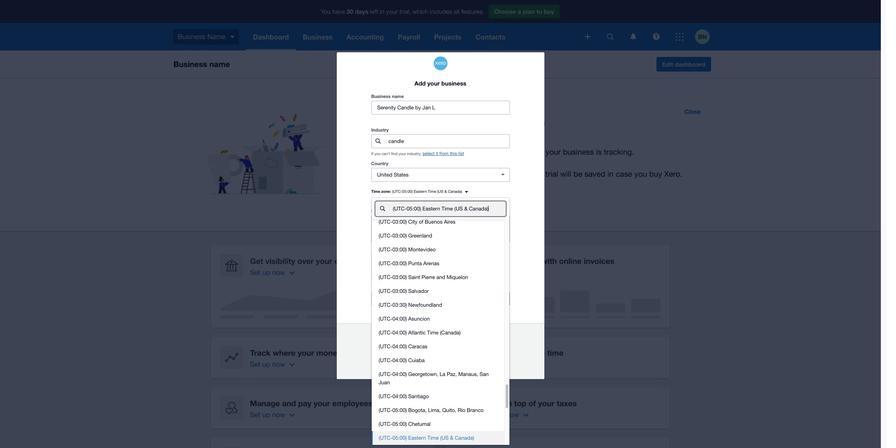 Task type: describe. For each thing, give the bounding box(es) containing it.
business
[[442, 79, 467, 87]]

buy
[[394, 296, 404, 302]]

san
[[480, 371, 489, 377]]

aires
[[444, 219, 456, 225]]

(utc-03:00) montevideo button
[[372, 243, 505, 257]]

zone:
[[381, 189, 391, 194]]

(utc-04:00) georgetown, la paz, manaus, san juan button
[[372, 367, 505, 390]]

santiago
[[409, 393, 429, 399]]

your for quickbooks?
[[419, 345, 428, 350]]

newfoundland
[[409, 302, 442, 308]]

from inside coming from quickbooks? move your data into xero for free.
[[428, 336, 440, 342]]

business name
[[371, 93, 404, 99]]

free.
[[466, 345, 474, 350]]

(utc-04:00) georgetown, la paz, manaus, san juan
[[379, 371, 489, 385]]

add
[[415, 79, 426, 87]]

(utc- for (utc-05:00) chetumal
[[379, 421, 393, 427]]

(utc- for (utc-03:00) punta arenas
[[379, 260, 393, 266]]

05:00) for chetumal
[[393, 421, 407, 427]]

(utc-04:00) santiago
[[379, 393, 429, 399]]

(utc-04:00) asuncion button
[[372, 312, 505, 326]]

select
[[423, 151, 435, 156]]

city
[[409, 219, 418, 225]]

canada) inside time zone: (utc-05:00) eastern time (us & canada)
[[448, 189, 462, 194]]

industry
[[371, 127, 389, 133]]

pierre
[[422, 274, 435, 280]]

now
[[405, 296, 416, 302]]

03:30)
[[393, 302, 407, 308]]

(utc- for (utc-04:00) asuncion
[[379, 316, 393, 322]]

arenas
[[424, 260, 440, 266]]

03:00) for saint
[[393, 274, 407, 280]]

quito,
[[443, 407, 457, 413]]

can't
[[382, 152, 390, 156]]

(utc-03:00) greenland
[[379, 233, 432, 239]]

(utc-05:00) eastern time (us & canada)
[[379, 435, 475, 441]]

(utc-05:00) bogota, lima, quito, rio branco
[[379, 407, 484, 413]]

salvador
[[409, 288, 429, 294]]

rio
[[458, 407, 466, 413]]

search icon image
[[376, 139, 381, 144]]

(utc- for (utc-05:00) bogota, lima, quito, rio branco
[[379, 407, 393, 413]]

03:00) for punta
[[393, 260, 407, 266]]

lima,
[[428, 407, 441, 413]]

and
[[437, 274, 445, 280]]

(utc- inside time zone: (utc-05:00) eastern time (us & canada)
[[392, 189, 402, 194]]

you for can't
[[375, 152, 381, 156]]

it
[[436, 151, 438, 156]]

(utc- for (utc-04:00) georgetown, la paz, manaus, san juan
[[379, 371, 393, 377]]

05:00) for bogota,
[[393, 407, 407, 413]]

(utc-05:00) chetumal
[[379, 421, 431, 427]]

group inside field
[[372, 198, 510, 448]]

(utc- for (utc-03:30) newfoundland
[[379, 302, 393, 308]]

(utc-04:00) asuncion
[[379, 316, 430, 322]]

eastern inside the (utc-05:00) eastern time (us & canada) button
[[409, 435, 426, 441]]

it's
[[394, 233, 401, 239]]

(utc-03:30) newfoundland button
[[372, 298, 505, 312]]

yes
[[385, 219, 393, 225]]

(utc-04:00) caracas button
[[372, 340, 505, 354]]

coming from quickbooks? move your data into xero for free.
[[407, 336, 474, 350]]

(utc-03:00) saint pierre and miquelon
[[379, 274, 468, 280]]

(utc-04:00) atlantic time (canada)
[[379, 330, 461, 336]]

name
[[392, 93, 404, 99]]

none field containing (utc-03:00) city of buenos aires
[[372, 197, 510, 448]]

05:00) for eastern
[[393, 435, 407, 441]]

do
[[371, 208, 378, 214]]

into
[[440, 345, 447, 350]]

time zone: (utc-05:00) eastern time (us & canada)
[[371, 189, 462, 194]]

xero
[[448, 345, 458, 350]]

(utc-03:00) salvador button
[[372, 284, 505, 298]]

data
[[430, 345, 438, 350]]

0 vertical spatial your
[[428, 79, 440, 87]]

me
[[412, 233, 419, 239]]

(utc-05:00) chetumal button
[[372, 417, 505, 431]]

branco
[[467, 407, 484, 413]]

03:00) for salvador
[[393, 288, 407, 294]]

(utc-03:30) newfoundland
[[379, 302, 442, 308]]

no, it's just me
[[385, 233, 419, 239]]

buy now button
[[371, 292, 439, 306]]

(utc-04:00) atlantic time (canada) button
[[372, 326, 505, 340]]

(utc- for (utc-03:00) montevideo
[[379, 247, 393, 252]]

quickbooks?
[[441, 336, 474, 342]]

paz,
[[447, 371, 457, 377]]

you for have
[[379, 208, 387, 214]]

saint
[[409, 274, 420, 280]]

(utc-05:00) eastern time (us & canada) button
[[372, 431, 505, 445]]

(utc- for (utc-03:00) salvador
[[379, 288, 393, 294]]

juan
[[379, 380, 390, 385]]

time inside button
[[428, 435, 439, 441]]

atlantic
[[409, 330, 426, 336]]

punta
[[409, 260, 422, 266]]



Task type: vqa. For each thing, say whether or not it's contained in the screenshot.
the bottommost the column
no



Task type: locate. For each thing, give the bounding box(es) containing it.
6 03:00) from the top
[[393, 288, 407, 294]]

05:00) inside time zone: (utc-05:00) eastern time (us & canada)
[[402, 189, 413, 194]]

05:00) down "(utc-05:00) chetumal"
[[393, 435, 407, 441]]

03:00)
[[393, 219, 407, 225], [393, 233, 407, 239], [393, 247, 407, 252], [393, 260, 407, 266], [393, 274, 407, 280], [393, 288, 407, 294]]

04:00) for georgetown,
[[393, 371, 407, 377]]

just
[[403, 233, 411, 239]]

industry,
[[407, 152, 422, 156]]

this
[[450, 151, 457, 156]]

from right it
[[440, 151, 449, 156]]

4 03:00) from the top
[[393, 260, 407, 266]]

2 03:00) from the top
[[393, 233, 407, 239]]

0 vertical spatial canada)
[[448, 189, 462, 194]]

do you have employees? group
[[371, 215, 510, 243]]

your left data
[[419, 345, 428, 350]]

(utc-03:00) city of buenos aires
[[379, 219, 456, 225]]

None field
[[372, 197, 510, 448]]

(utc-04:00) cuiaba button
[[372, 354, 505, 367]]

asuncion
[[409, 316, 430, 322]]

(utc-03:00) greenland button
[[372, 229, 505, 243]]

greenland
[[409, 233, 432, 239]]

1 horizontal spatial &
[[450, 435, 454, 441]]

(utc- for (utc-04:00) caracas
[[379, 344, 393, 349]]

montevideo
[[409, 247, 436, 252]]

04:00) down (utc-04:00) cuiaba
[[393, 371, 407, 377]]

move
[[407, 345, 418, 350]]

(us
[[437, 189, 444, 194], [440, 435, 449, 441]]

add your business
[[415, 79, 467, 87]]

you inside if you can't find your industry, select it from this list
[[375, 152, 381, 156]]

&
[[445, 189, 447, 194], [450, 435, 454, 441]]

clear image
[[496, 168, 510, 182]]

(utc-
[[392, 189, 402, 194], [379, 219, 393, 225], [379, 233, 393, 239], [379, 247, 393, 252], [379, 260, 393, 266], [379, 274, 393, 280], [379, 288, 393, 294], [379, 302, 393, 308], [379, 316, 393, 322], [379, 330, 393, 336], [379, 344, 393, 349], [379, 357, 393, 363], [379, 371, 393, 377], [379, 393, 393, 399], [379, 407, 393, 413], [379, 421, 393, 427], [379, 435, 393, 441]]

(us down country field
[[437, 189, 444, 194]]

you
[[375, 152, 381, 156], [379, 208, 387, 214]]

manaus,
[[459, 371, 479, 377]]

05:00) down (utc-04:00) santiago at the bottom left
[[393, 407, 407, 413]]

canada) down rio
[[455, 435, 475, 441]]

04:00)
[[393, 316, 407, 322], [393, 330, 407, 336], [393, 344, 407, 349], [393, 357, 407, 363], [393, 371, 407, 377], [393, 393, 407, 399]]

(utc-05:00) bogota, lima, quito, rio branco button
[[372, 403, 505, 417]]

05:00) inside "button"
[[393, 407, 407, 413]]

04:00) down the 03:30)
[[393, 316, 407, 322]]

time inside time zone: (utc-05:00) eastern time (us & canada)
[[428, 189, 436, 194]]

5 04:00) from the top
[[393, 371, 407, 377]]

04:00) up (utc-04:00) caracas
[[393, 330, 407, 336]]

(canada)
[[440, 330, 461, 336]]

(utc- for (utc-03:00) saint pierre and miquelon
[[379, 274, 393, 280]]

0 horizontal spatial &
[[445, 189, 447, 194]]

employees?
[[399, 208, 425, 214]]

0 vertical spatial eastern
[[414, 189, 427, 194]]

03:00) for greenland
[[393, 233, 407, 239]]

(utc-03:00) punta arenas button
[[372, 257, 505, 270]]

time left zone:
[[371, 189, 380, 194]]

miquelon
[[447, 274, 468, 280]]

04:00) for asuncion
[[393, 316, 407, 322]]

you right if
[[375, 152, 381, 156]]

05:00) left chetumal
[[393, 421, 407, 427]]

if you can't find your industry, select it from this list
[[371, 151, 464, 156]]

find
[[391, 152, 398, 156]]

your for can't
[[399, 152, 406, 156]]

business
[[371, 93, 391, 99]]

buy now
[[394, 296, 416, 302]]

Industry field
[[388, 135, 510, 148]]

04:00) inside (utc-04:00) georgetown, la paz, manaus, san juan
[[393, 371, 407, 377]]

& up search search field
[[445, 189, 447, 194]]

04:00) inside "button"
[[393, 344, 407, 349]]

no,
[[385, 233, 393, 239]]

if
[[371, 152, 374, 156]]

03:00) for montevideo
[[393, 247, 407, 252]]

1 03:00) from the top
[[393, 219, 407, 225]]

04:00) for atlantic
[[393, 330, 407, 336]]

(utc- for (utc-03:00) greenland
[[379, 233, 393, 239]]

05:00) up employees?
[[402, 189, 413, 194]]

time inside button
[[427, 330, 439, 336]]

0 vertical spatial from
[[440, 151, 449, 156]]

your inside coming from quickbooks? move your data into xero for free.
[[419, 345, 428, 350]]

canada) inside button
[[455, 435, 475, 441]]

04:00) for cuiaba
[[393, 357, 407, 363]]

Search search field
[[392, 202, 506, 215]]

03:00) inside "button"
[[393, 233, 407, 239]]

(utc-03:00) salvador
[[379, 288, 429, 294]]

la
[[440, 371, 446, 377]]

(utc-03:00) saint pierre and miquelon button
[[372, 270, 505, 284]]

3 04:00) from the top
[[393, 344, 407, 349]]

your inside if you can't find your industry, select it from this list
[[399, 152, 406, 156]]

(utc- for (utc-04:00) cuiaba
[[379, 357, 393, 363]]

(utc-03:00) montevideo
[[379, 247, 436, 252]]

(utc-04:00) cuiaba
[[379, 357, 425, 363]]

group
[[372, 198, 510, 448]]

1 vertical spatial &
[[450, 435, 454, 441]]

04:00) for caracas
[[393, 344, 407, 349]]

bogota,
[[409, 407, 427, 413]]

05:00)
[[402, 189, 413, 194], [393, 407, 407, 413], [393, 421, 407, 427], [393, 435, 407, 441]]

(utc- for (utc-05:00) eastern time (us & canada)
[[379, 435, 393, 441]]

03:00) for city
[[393, 219, 407, 225]]

& inside time zone: (utc-05:00) eastern time (us & canada)
[[445, 189, 447, 194]]

caracas
[[409, 344, 428, 349]]

cuiaba
[[409, 357, 425, 363]]

1 vertical spatial eastern
[[409, 435, 426, 441]]

5 03:00) from the top
[[393, 274, 407, 280]]

& down (utc-05:00) chetumal button
[[450, 435, 454, 441]]

of
[[419, 219, 424, 225]]

list
[[459, 151, 464, 156]]

time down (utc-05:00) chetumal button
[[428, 435, 439, 441]]

country
[[371, 161, 389, 166]]

(utc-03:00) punta arenas
[[379, 260, 440, 266]]

(us down (utc-05:00) chetumal button
[[440, 435, 449, 441]]

eastern down chetumal
[[409, 435, 426, 441]]

(us inside button
[[440, 435, 449, 441]]

your
[[428, 79, 440, 87], [399, 152, 406, 156], [419, 345, 428, 350]]

(us inside time zone: (utc-05:00) eastern time (us & canada)
[[437, 189, 444, 194]]

eastern inside time zone: (utc-05:00) eastern time (us & canada)
[[414, 189, 427, 194]]

for
[[459, 345, 464, 350]]

04:00) down (utc-04:00) caracas
[[393, 357, 407, 363]]

1 vertical spatial canada)
[[455, 435, 475, 441]]

3 03:00) from the top
[[393, 247, 407, 252]]

from
[[440, 151, 449, 156], [428, 336, 440, 342]]

your right add
[[428, 79, 440, 87]]

0 vertical spatial you
[[375, 152, 381, 156]]

have
[[388, 208, 398, 214]]

georgetown,
[[409, 371, 438, 377]]

(utc- for (utc-03:00) city of buenos aires
[[379, 219, 393, 225]]

(utc-04:00) caracas
[[379, 344, 428, 349]]

group containing (utc-03:00) city of buenos aires
[[372, 198, 510, 448]]

1 vertical spatial you
[[379, 208, 387, 214]]

Country field
[[372, 168, 493, 181]]

& inside button
[[450, 435, 454, 441]]

04:00) left 'santiago'
[[393, 393, 407, 399]]

xero image
[[434, 56, 448, 70]]

your right find
[[399, 152, 406, 156]]

do you have employees?
[[371, 208, 425, 214]]

0 vertical spatial (us
[[437, 189, 444, 194]]

eastern down country field
[[414, 189, 427, 194]]

(utc-03:00) city of buenos aires button
[[372, 215, 505, 229]]

0 vertical spatial &
[[445, 189, 447, 194]]

4 04:00) from the top
[[393, 357, 407, 363]]

(utc-04:00) santiago button
[[372, 390, 505, 403]]

time
[[371, 189, 380, 194], [428, 189, 436, 194], [427, 330, 439, 336], [428, 435, 439, 441]]

Business name field
[[372, 101, 510, 114]]

04:00) up (utc-04:00) cuiaba
[[393, 344, 407, 349]]

(utc- for (utc-04:00) santiago
[[379, 393, 393, 399]]

1 vertical spatial from
[[428, 336, 440, 342]]

time up coming from quickbooks? move your data into xero for free.
[[427, 330, 439, 336]]

from up data
[[428, 336, 440, 342]]

buenos
[[425, 219, 443, 225]]

1 vertical spatial your
[[399, 152, 406, 156]]

(utc- inside (utc-04:00) georgetown, la paz, manaus, san juan
[[379, 371, 393, 377]]

6 04:00) from the top
[[393, 393, 407, 399]]

canada) up search search field
[[448, 189, 462, 194]]

you right the do
[[379, 208, 387, 214]]

04:00) for santiago
[[393, 393, 407, 399]]

2 04:00) from the top
[[393, 330, 407, 336]]

1 04:00) from the top
[[393, 316, 407, 322]]

1 vertical spatial (us
[[440, 435, 449, 441]]

select it from this list button
[[423, 151, 464, 156]]

2 vertical spatial your
[[419, 345, 428, 350]]

coming
[[407, 336, 427, 342]]

time down country field
[[428, 189, 436, 194]]

(utc- for (utc-04:00) atlantic time (canada)
[[379, 330, 393, 336]]



